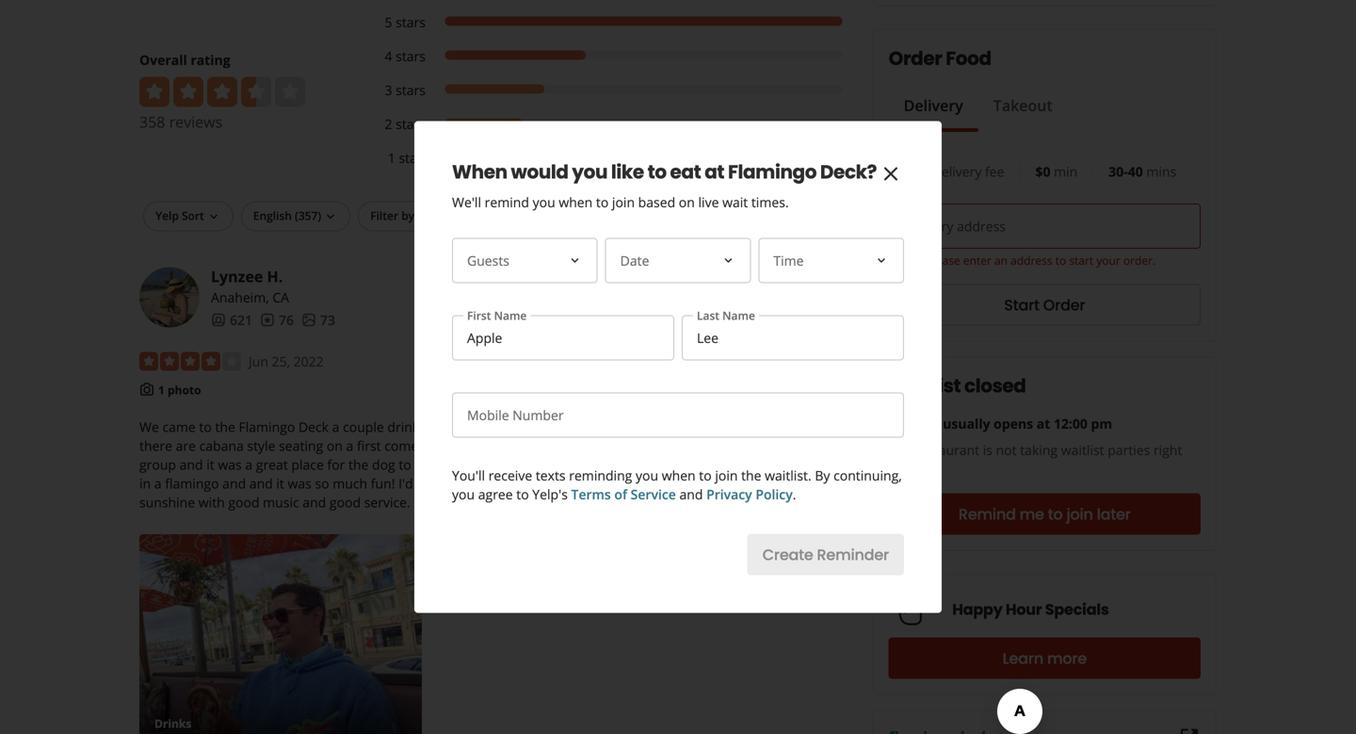 Task type: vqa. For each thing, say whether or not it's contained in the screenshot.
the 'Flamingo' within the We came to the Flamingo Deck a couple drinks on a hot day. The vibe is so much fun!! I love that there are cabana style seating on a first come first serve basis. We were able to swoop one for our group and it was a great place for the dog to lay down and hangout. We ordered a drink that came in a flamingo and and it was so much fun! I'd certainly recommend this place for drinks in the sunshine with good music and good service. I'll be back to try the food.
yes



Task type: describe. For each thing, give the bounding box(es) containing it.
24 external link v2 image
[[1179, 726, 1201, 734]]

you'll receive texts reminding you when to join the waitlist. by continuing, you agree to yelp's
[[452, 466, 903, 503]]

photo
[[168, 382, 201, 398]]

to up cabana
[[199, 418, 212, 436]]

receive
[[489, 466, 533, 484]]

3
[[385, 81, 392, 99]]

when would you like to eat at flamingo deck? we'll remind you when to join based on live wait times.
[[452, 159, 877, 211]]

1 vertical spatial it
[[276, 474, 284, 492]]

flamingo inside the when would you like to eat at flamingo deck? we'll remind you when to join based on live wait times.
[[728, 159, 817, 185]]

2 vertical spatial for
[[613, 474, 631, 492]]

try
[[498, 493, 514, 511]]

delivery
[[934, 163, 982, 180]]

25,
[[272, 352, 290, 370]]

is inside we came to the flamingo deck a couple drinks on a hot day. the vibe is so much fun!! i love that there are cabana style seating on a first come first serve basis. we were able to swoop one for our group and it was a great place for the dog to lay down and hangout. we ordered a drink that came in a flamingo and and it was so much fun! i'd certainly recommend this place for drinks in the sunshine with good music and good service. i'll be back to try the food.
[[568, 418, 577, 436]]

come
[[385, 437, 419, 454]]

filter reviews by 5 stars rating element
[[366, 13, 843, 31]]

1 first from the left
[[357, 437, 381, 454]]

and right music
[[303, 493, 326, 511]]

search reviews
[[641, 208, 733, 226]]

to left try
[[482, 493, 494, 511]]

please enter an address to start your order.
[[927, 253, 1156, 268]]

remind
[[959, 504, 1017, 525]]

delivery address
[[904, 217, 1006, 235]]

0 vertical spatial so
[[581, 418, 595, 436]]

privacy
[[707, 485, 753, 503]]

to right try
[[517, 485, 529, 503]]

filter reviews by 2 stars rating element
[[366, 114, 843, 133]]

filter reviews by 1 star rating element
[[366, 148, 843, 167]]

overall rating
[[139, 51, 231, 69]]

times.
[[752, 193, 789, 211]]

an
[[995, 253, 1008, 268]]

delivery for delivery address
[[904, 217, 954, 235]]

i
[[668, 418, 671, 436]]

vibe
[[539, 418, 564, 436]]

cabana
[[199, 437, 244, 454]]

the inside waitlist usually opens at 12:00 pm the restaurant is not taking waitlist parties right now.
[[889, 441, 912, 459]]

basis.
[[486, 437, 521, 454]]

73
[[320, 311, 335, 329]]

0 vertical spatial for
[[698, 437, 716, 454]]

there
[[139, 437, 172, 454]]

5
[[385, 13, 392, 31]]

photo of lynzee h. image
[[139, 267, 200, 327]]

the left dog
[[349, 455, 369, 473]]

star
[[399, 149, 423, 167]]

$1.49+
[[889, 163, 931, 180]]

358 reviews
[[139, 112, 223, 132]]

delivery tab panel
[[889, 132, 1068, 139]]

and down great
[[250, 474, 273, 492]]

pm
[[1092, 415, 1113, 432]]

create reminder
[[763, 544, 890, 565]]

friends element
[[211, 310, 253, 329]]

ca
[[273, 288, 289, 306]]

start
[[1005, 294, 1040, 316]]

1 vertical spatial drinks
[[634, 474, 672, 492]]

Time field
[[759, 238, 905, 283]]

a down couple
[[346, 437, 354, 454]]

0 vertical spatial address
[[957, 217, 1006, 235]]

privacy policy link
[[707, 485, 793, 503]]

2
[[385, 115, 392, 133]]

waitlist.
[[765, 466, 812, 484]]

of
[[615, 485, 628, 503]]

be
[[431, 493, 446, 511]]

1 for 1 star
[[388, 149, 396, 167]]

1 good from the left
[[228, 493, 260, 511]]

certainly
[[417, 474, 469, 492]]

filter reviews by 3 stars rating element
[[366, 80, 843, 99]]

photos element
[[302, 310, 335, 329]]

like
[[612, 159, 644, 185]]

0 vertical spatial was
[[218, 455, 242, 473]]

16 camera v2 image
[[139, 382, 155, 397]]

this
[[551, 474, 574, 492]]

love
[[675, 418, 700, 436]]

  text field down 'eat'
[[626, 197, 843, 235]]

search
[[641, 208, 683, 226]]

a down group
[[154, 474, 162, 492]]

  telephone field inside when would you like to eat at flamingo deck? region
[[452, 392, 905, 438]]

0 horizontal spatial order
[[889, 45, 943, 72]]

join inside you'll receive texts reminding you when to join the waitlist. by continuing, you agree to yelp's
[[716, 466, 738, 484]]

delivery for delivery
[[904, 95, 964, 115]]

2 first from the left
[[422, 437, 446, 454]]

yelp's
[[533, 485, 568, 503]]

when would you like to eat at flamingo deck? region
[[449, 159, 908, 575]]

1 horizontal spatial was
[[288, 474, 312, 492]]

later
[[1098, 504, 1132, 525]]

takeout
[[994, 95, 1053, 115]]

eat
[[671, 159, 701, 185]]

service
[[631, 485, 676, 503]]

taking
[[1021, 441, 1058, 459]]

1 photo link
[[158, 382, 201, 398]]

reminding
[[569, 466, 633, 484]]

12:00
[[1054, 415, 1088, 432]]

2022
[[294, 352, 324, 370]]

usually
[[943, 415, 991, 432]]

agree
[[478, 485, 513, 503]]

and up with
[[223, 474, 246, 492]]

music
[[263, 493, 299, 511]]

right
[[1154, 441, 1183, 459]]

one
[[671, 437, 694, 454]]

waitlist
[[1062, 441, 1105, 459]]

we came to the flamingo deck a couple drinks on a hot day. the vibe is so much fun!! i love that there are cabana style seating on a first come first serve basis. we were able to swoop one for our group and it was a great place for the dog to lay down and hangout. we ordered a drink that came in a flamingo and and it was so much fun! i'd certainly recommend this place for drinks in the sunshine with good music and good service. i'll be back to try the food.
[[139, 418, 743, 511]]

a right deck on the left bottom of page
[[332, 418, 340, 436]]

waitlist for waitlist closed
[[889, 373, 961, 399]]

i'd
[[399, 474, 413, 492]]

terms
[[572, 485, 611, 503]]

order inside button
[[1044, 294, 1086, 316]]

join inside the when would you like to eat at flamingo deck? we'll remind you when to join based on live wait times.
[[612, 193, 635, 211]]

30-
[[1109, 163, 1129, 180]]

16 friends v2 image
[[211, 313, 226, 328]]

your
[[1097, 253, 1121, 268]]

wait
[[723, 193, 748, 211]]

with
[[199, 493, 225, 511]]

deck?
[[821, 159, 877, 185]]

learn more
[[1003, 648, 1087, 669]]

were
[[547, 437, 578, 454]]

1 star
[[388, 149, 423, 167]]

h.
[[267, 266, 283, 286]]

16 review v2 image
[[260, 313, 275, 328]]

flamingo inside we came to the flamingo deck a couple drinks on a hot day. the vibe is so much fun!! i love that there are cabana style seating on a first come first serve basis. we were able to swoop one for our group and it was a great place for the dog to lay down and hangout. we ordered a drink that came in a flamingo and and it was so much fun! i'd certainly recommend this place for drinks in the sunshine with good music and good service. i'll be back to try the food.
[[239, 418, 295, 436]]

drink
[[646, 455, 678, 473]]

358
[[139, 112, 165, 132]]

1 in from the left
[[139, 474, 151, 492]]

not
[[997, 441, 1017, 459]]

hot
[[459, 418, 480, 436]]

when inside the when would you like to eat at flamingo deck? we'll remind you when to join based on live wait times.
[[559, 193, 593, 211]]

a left hot
[[449, 418, 456, 436]]

terms of service and privacy policy .
[[572, 485, 797, 503]]

1 vertical spatial so
[[315, 474, 329, 492]]

2 good from the left
[[330, 493, 361, 511]]

sunshine
[[139, 493, 195, 511]]

live
[[699, 193, 719, 211]]



Task type: locate. For each thing, give the bounding box(es) containing it.
continuing,
[[834, 466, 903, 484]]

2 horizontal spatial on
[[679, 193, 695, 211]]

1 horizontal spatial for
[[613, 474, 631, 492]]

and down basis.
[[474, 455, 497, 473]]

0 vertical spatial we
[[139, 418, 159, 436]]

0 horizontal spatial address
[[957, 217, 1006, 235]]

in
[[139, 474, 151, 492], [676, 474, 687, 492]]

reviews right search
[[686, 208, 733, 226]]

1 vertical spatial delivery
[[904, 217, 954, 235]]

on left hot
[[429, 418, 445, 436]]

when would you like to eat at flamingo deck? dialog
[[0, 0, 1357, 734]]

1 horizontal spatial it
[[276, 474, 284, 492]]

stars right 5
[[396, 13, 426, 31]]

1 horizontal spatial flamingo
[[728, 159, 817, 185]]

terms of service link
[[572, 485, 676, 503]]

drinks
[[388, 418, 426, 436], [634, 474, 672, 492]]

1 vertical spatial 1
[[158, 382, 165, 398]]

we up hangout.
[[524, 437, 544, 454]]

0 vertical spatial drinks
[[388, 418, 426, 436]]

a down style
[[245, 455, 253, 473]]

closed
[[965, 373, 1027, 399]]

stars for 2 stars
[[396, 115, 426, 133]]

for left our
[[698, 437, 716, 454]]

seating
[[279, 437, 323, 454]]

0 horizontal spatial join
[[612, 193, 635, 211]]

0 vertical spatial place
[[292, 455, 324, 473]]

i'll
[[414, 493, 427, 511]]

Date field
[[606, 238, 751, 283]]

Guests field
[[452, 238, 598, 283]]

1 horizontal spatial at
[[1037, 415, 1051, 432]]

delivery inside tab list
[[904, 95, 964, 115]]

1 vertical spatial order
[[1044, 294, 1086, 316]]

1 horizontal spatial we
[[524, 437, 544, 454]]

1 horizontal spatial order
[[1044, 294, 1086, 316]]

when down would at the top left
[[559, 193, 593, 211]]

happy
[[953, 599, 1003, 620]]

$0
[[1036, 163, 1051, 180]]

for down deck on the left bottom of page
[[327, 455, 345, 473]]

the right try
[[518, 493, 538, 511]]

1 vertical spatial the
[[889, 441, 912, 459]]

start
[[1070, 253, 1094, 268]]

the up cabana
[[215, 418, 235, 436]]

0 vertical spatial the
[[513, 418, 535, 436]]

1 horizontal spatial is
[[984, 441, 993, 459]]

to inside button
[[1049, 504, 1063, 525]]

2 vertical spatial join
[[1067, 504, 1094, 525]]

on
[[679, 193, 695, 211], [429, 418, 445, 436], [327, 437, 343, 454]]

reviews element
[[260, 310, 294, 329]]

2 stars
[[385, 115, 426, 133]]

delivery up please
[[904, 217, 954, 235]]

you left like
[[572, 159, 608, 185]]

tab list containing delivery
[[889, 94, 1068, 132]]

0 horizontal spatial came
[[163, 418, 196, 436]]

is inside waitlist usually opens at 12:00 pm the restaurant is not taking waitlist parties right now.
[[984, 441, 993, 459]]

drinks up come
[[388, 418, 426, 436]]

service.
[[364, 493, 411, 511]]

2 vertical spatial we
[[559, 455, 579, 473]]

0 vertical spatial reviews
[[169, 112, 223, 132]]

1 horizontal spatial so
[[581, 418, 595, 436]]

1 horizontal spatial came
[[709, 455, 743, 473]]

0 horizontal spatial good
[[228, 493, 260, 511]]

order food
[[889, 45, 992, 72]]

filter reviews by 4 stars rating element
[[366, 47, 843, 65]]

is left not
[[984, 441, 993, 459]]

so
[[581, 418, 595, 436], [315, 474, 329, 492]]

0 horizontal spatial place
[[292, 455, 324, 473]]

we up there
[[139, 418, 159, 436]]

so up the able
[[581, 418, 595, 436]]

  text field
[[626, 197, 843, 235], [452, 315, 675, 360], [682, 315, 905, 360]]

is
[[568, 418, 577, 436], [984, 441, 993, 459]]

0 horizontal spatial on
[[327, 437, 343, 454]]

place
[[292, 455, 324, 473], [577, 474, 610, 492]]

0 horizontal spatial reviews
[[169, 112, 223, 132]]

min
[[1055, 163, 1078, 180]]

1 stars from the top
[[396, 13, 426, 31]]

1 vertical spatial join
[[716, 466, 738, 484]]

1 horizontal spatial first
[[422, 437, 446, 454]]

to left lay
[[399, 455, 412, 473]]

1 vertical spatial when
[[662, 466, 696, 484]]

when up terms of service and privacy policy .
[[662, 466, 696, 484]]

order left food
[[889, 45, 943, 72]]

0 vertical spatial order
[[889, 45, 943, 72]]

16 photos v2 image
[[302, 313, 317, 328]]

1 right 16 camera v2 icon
[[158, 382, 165, 398]]

join down like
[[612, 193, 635, 211]]

  text field down guests field
[[452, 315, 675, 360]]

1 waitlist from the top
[[889, 373, 961, 399]]

1 vertical spatial reviews
[[686, 208, 733, 226]]

for down ordered
[[613, 474, 631, 492]]

0 horizontal spatial in
[[139, 474, 151, 492]]

0 horizontal spatial was
[[218, 455, 242, 473]]

1 horizontal spatial 1
[[388, 149, 396, 167]]

2 delivery from the top
[[904, 217, 954, 235]]

1 horizontal spatial place
[[577, 474, 610, 492]]

1 vertical spatial we
[[524, 437, 544, 454]]

0 vertical spatial came
[[163, 418, 196, 436]]

1
[[388, 149, 396, 167], [158, 382, 165, 398]]

stars for 4 stars
[[396, 47, 426, 65]]

stars right 2
[[396, 115, 426, 133]]

that up our
[[704, 418, 728, 436]]

reviews down 3.5 star rating image
[[169, 112, 223, 132]]

waitlist for waitlist usually opens at 12:00 pm the restaurant is not taking waitlist parties right now.
[[889, 415, 940, 432]]

waitlist up usually
[[889, 373, 961, 399]]

reviews for search reviews
[[686, 208, 733, 226]]

1 vertical spatial is
[[984, 441, 993, 459]]

fun!
[[371, 474, 395, 492]]

create reminder button
[[748, 534, 905, 575]]

address up enter
[[957, 217, 1006, 235]]

so down seating
[[315, 474, 329, 492]]

flamingo
[[728, 159, 817, 185], [239, 418, 295, 436]]

0 horizontal spatial first
[[357, 437, 381, 454]]

0 horizontal spatial 1
[[158, 382, 165, 398]]

1 horizontal spatial the
[[889, 441, 912, 459]]

stars for 5 stars
[[396, 13, 426, 31]]

  telephone field
[[452, 392, 905, 438]]

0 horizontal spatial for
[[327, 455, 345, 473]]

to up ordered
[[611, 437, 624, 454]]

to right me
[[1049, 504, 1063, 525]]

3 stars from the top
[[396, 81, 426, 99]]

by
[[815, 466, 831, 484]]

2 waitlist from the top
[[889, 415, 940, 432]]

$1.49+ delivery fee
[[889, 163, 1005, 180]]

1 horizontal spatial on
[[429, 418, 445, 436]]

when inside you'll receive texts reminding you when to join the waitlist. by continuing, you agree to yelp's
[[662, 466, 696, 484]]

on down deck on the left bottom of page
[[327, 437, 343, 454]]

reviews for 358 reviews
[[169, 112, 223, 132]]

fun!!
[[637, 418, 664, 436]]

jun
[[249, 352, 269, 370]]

at inside waitlist usually opens at 12:00 pm the restaurant is not taking waitlist parties right now.
[[1037, 415, 1051, 432]]

good right with
[[228, 493, 260, 511]]

at right 'eat'
[[705, 159, 725, 185]]

1 horizontal spatial drinks
[[634, 474, 672, 492]]

close image
[[880, 163, 903, 185]]

1 vertical spatial for
[[327, 455, 345, 473]]

that down one
[[681, 455, 706, 473]]

1 left star
[[388, 149, 396, 167]]

0 horizontal spatial flamingo
[[239, 418, 295, 436]]

tab list
[[889, 94, 1068, 132]]

4 star rating image
[[139, 352, 241, 371]]

in down group
[[139, 474, 151, 492]]

down
[[436, 455, 470, 473]]

1 for 1 photo
[[158, 382, 165, 398]]

and up flamingo
[[180, 455, 203, 473]]

more
[[1048, 648, 1087, 669]]

1 horizontal spatial reviews
[[686, 208, 733, 226]]

a down swoop
[[635, 455, 642, 473]]

the up now.
[[889, 441, 912, 459]]

1 vertical spatial much
[[333, 474, 368, 492]]

0 vertical spatial waitlist
[[889, 373, 961, 399]]

waitlist closed
[[889, 373, 1027, 399]]

0 vertical spatial delivery
[[904, 95, 964, 115]]

the inside we came to the flamingo deck a couple drinks on a hot day. the vibe is so much fun!! i love that there are cabana style seating on a first come first serve basis. we were able to swoop one for our group and it was a great place for the dog to lay down and hangout. we ordered a drink that came in a flamingo and and it was so much fun! i'd certainly recommend this place for drinks in the sunshine with good music and good service. i'll be back to try the food.
[[513, 418, 535, 436]]

0 horizontal spatial at
[[705, 159, 725, 185]]

drinks down 'drink'
[[634, 474, 672, 492]]

2 horizontal spatial join
[[1067, 504, 1094, 525]]

1 vertical spatial at
[[1037, 415, 1051, 432]]

stars for 3 stars
[[396, 81, 426, 99]]

jun 25, 2022
[[249, 352, 324, 370]]

the down one
[[691, 474, 711, 492]]

0 horizontal spatial we
[[139, 418, 159, 436]]

reminder
[[818, 544, 890, 565]]

1 vertical spatial flamingo
[[239, 418, 295, 436]]

delivery down order food
[[904, 95, 964, 115]]

5 stars
[[385, 13, 426, 31]]

much up the able
[[598, 418, 633, 436]]

1 horizontal spatial join
[[716, 466, 738, 484]]

flamingo
[[165, 474, 219, 492]]

you
[[572, 159, 608, 185], [533, 193, 556, 211], [636, 466, 659, 484], [452, 485, 475, 503]]

0 horizontal spatial the
[[513, 418, 535, 436]]

learn
[[1003, 648, 1044, 669]]

group
[[139, 455, 176, 473]]

1 horizontal spatial good
[[330, 493, 361, 511]]

you down would at the top left
[[533, 193, 556, 211]]

  text field down time field
[[682, 315, 905, 360]]

flamingo up style
[[239, 418, 295, 436]]

we down were
[[559, 455, 579, 473]]

to left start
[[1056, 253, 1067, 268]]

start order button
[[889, 284, 1201, 325]]

able
[[581, 437, 607, 454]]

lynzee h. anaheim, ca
[[211, 266, 289, 306]]

style
[[247, 437, 276, 454]]

.
[[793, 485, 797, 503]]

our
[[719, 437, 741, 454]]

waitlist inside waitlist usually opens at 12:00 pm the restaurant is not taking waitlist parties right now.
[[889, 415, 940, 432]]

and right service
[[680, 485, 703, 503]]

1 horizontal spatial when
[[662, 466, 696, 484]]

3 stars
[[385, 81, 426, 99]]

and inside when would you like to eat at flamingo deck? region
[[680, 485, 703, 503]]

to down filter reviews by 1 star rating element
[[596, 193, 609, 211]]

2 horizontal spatial we
[[559, 455, 579, 473]]

1 horizontal spatial much
[[598, 418, 633, 436]]

0 horizontal spatial drinks
[[388, 418, 426, 436]]

it down cabana
[[207, 455, 215, 473]]

waitlist usually opens at 12:00 pm the restaurant is not taking waitlist parties right now.
[[889, 415, 1183, 478]]

for
[[698, 437, 716, 454], [327, 455, 345, 473], [613, 474, 631, 492]]

join left later
[[1067, 504, 1094, 525]]

happy hour specials
[[953, 599, 1110, 620]]

lay
[[415, 455, 432, 473]]

was up music
[[288, 474, 312, 492]]

we'll
[[452, 193, 482, 211]]

1 horizontal spatial address
[[1011, 253, 1053, 268]]

at up taking at the bottom
[[1037, 415, 1051, 432]]

2 horizontal spatial for
[[698, 437, 716, 454]]

0 vertical spatial is
[[568, 418, 577, 436]]

start order
[[1005, 294, 1086, 316]]

we
[[139, 418, 159, 436], [524, 437, 544, 454], [559, 455, 579, 473]]

0 vertical spatial much
[[598, 418, 633, 436]]

0 vertical spatial that
[[704, 418, 728, 436]]

1 vertical spatial was
[[288, 474, 312, 492]]

specials
[[1046, 599, 1110, 620]]

fee
[[986, 163, 1005, 180]]

0 vertical spatial it
[[207, 455, 215, 473]]

came
[[163, 418, 196, 436], [709, 455, 743, 473]]

30-40 mins
[[1109, 163, 1177, 180]]

0 vertical spatial join
[[612, 193, 635, 211]]

stars right the '3'
[[396, 81, 426, 99]]

1 vertical spatial waitlist
[[889, 415, 940, 432]]

recommend
[[473, 474, 548, 492]]

stars right the 4
[[396, 47, 426, 65]]

621
[[230, 311, 253, 329]]

0 horizontal spatial much
[[333, 474, 368, 492]]

place down seating
[[292, 455, 324, 473]]

much left "fun!" at left
[[333, 474, 368, 492]]

3.5 star rating image
[[139, 77, 305, 107]]

1 vertical spatial address
[[1011, 253, 1053, 268]]

you up service
[[636, 466, 659, 484]]

first down couple
[[357, 437, 381, 454]]

place down ordered
[[577, 474, 610, 492]]

1 delivery from the top
[[904, 95, 964, 115]]

the inside you'll receive texts reminding you when to join the waitlist. by continuing, you agree to yelp's
[[742, 466, 762, 484]]

it
[[207, 455, 215, 473], [276, 474, 284, 492]]

1 vertical spatial place
[[577, 474, 610, 492]]

4 stars
[[385, 47, 426, 65]]

0 horizontal spatial when
[[559, 193, 593, 211]]

address
[[957, 217, 1006, 235], [1011, 253, 1053, 268]]

order right start
[[1044, 294, 1086, 316]]

came up the are
[[163, 418, 196, 436]]

join up "privacy"
[[716, 466, 738, 484]]

it up music
[[276, 474, 284, 492]]

1 vertical spatial that
[[681, 455, 706, 473]]

to left 'eat'
[[648, 159, 667, 185]]

waitlist up restaurant
[[889, 415, 940, 432]]

good left service.
[[330, 493, 361, 511]]

serve
[[450, 437, 483, 454]]

in down 'drink'
[[676, 474, 687, 492]]

first up lay
[[422, 437, 446, 454]]

0 horizontal spatial is
[[568, 418, 577, 436]]

remind me to join later button
[[889, 493, 1201, 535]]

the left vibe
[[513, 418, 535, 436]]

flamingo up times.
[[728, 159, 817, 185]]

food.
[[541, 493, 573, 511]]

2 in from the left
[[676, 474, 687, 492]]

0 vertical spatial flamingo
[[728, 159, 817, 185]]

on inside the when would you like to eat at flamingo deck? we'll remind you when to join based on live wait times.
[[679, 193, 695, 211]]

$0 min
[[1036, 163, 1078, 180]]

join inside button
[[1067, 504, 1094, 525]]

swoop
[[627, 437, 668, 454]]

the up "privacy policy" link at the right bottom
[[742, 466, 762, 484]]

4 stars from the top
[[396, 115, 426, 133]]

0 vertical spatial on
[[679, 193, 695, 211]]

2 stars from the top
[[396, 47, 426, 65]]

you down 'you'll'
[[452, 485, 475, 503]]

at inside the when would you like to eat at flamingo deck? we'll remind you when to join based on live wait times.
[[705, 159, 725, 185]]

0 horizontal spatial it
[[207, 455, 215, 473]]

0 horizontal spatial so
[[315, 474, 329, 492]]

1 vertical spatial on
[[429, 418, 445, 436]]

on left live
[[679, 193, 695, 211]]

lynzee
[[211, 266, 263, 286]]

address right an
[[1011, 253, 1053, 268]]

restaurant
[[915, 441, 980, 459]]

hour
[[1006, 599, 1043, 620]]

0 vertical spatial at
[[705, 159, 725, 185]]

to up terms of service and privacy policy .
[[699, 466, 712, 484]]

anaheim,
[[211, 288, 269, 306]]

hangout.
[[501, 455, 556, 473]]

0 vertical spatial when
[[559, 193, 593, 211]]

opens
[[994, 415, 1034, 432]]

is right vibe
[[568, 418, 577, 436]]

was down cabana
[[218, 455, 242, 473]]

1 horizontal spatial in
[[676, 474, 687, 492]]

0 vertical spatial 1
[[388, 149, 396, 167]]

1 vertical spatial came
[[709, 455, 743, 473]]

2 vertical spatial on
[[327, 437, 343, 454]]

came down our
[[709, 455, 743, 473]]

deck
[[299, 418, 329, 436]]



